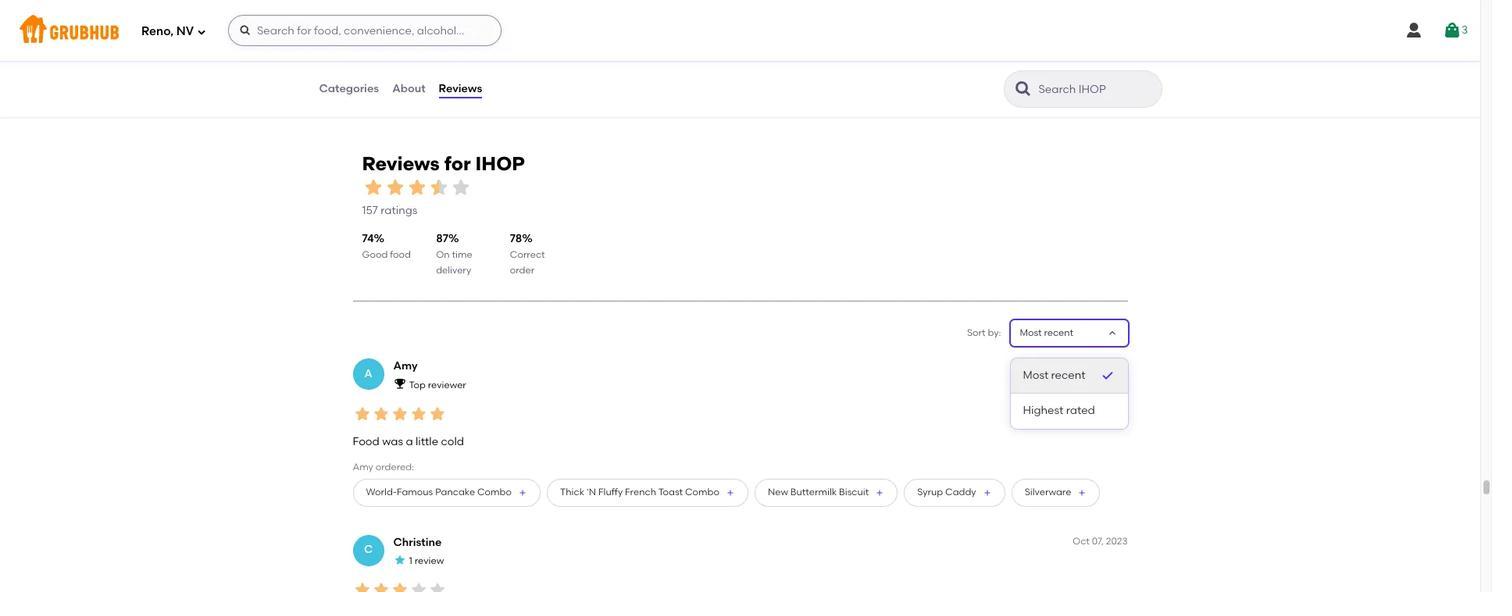 Task type: vqa. For each thing, say whether or not it's contained in the screenshot.
Refer
no



Task type: describe. For each thing, give the bounding box(es) containing it.
78 correct order
[[510, 232, 545, 276]]

syrup caddy button
[[904, 479, 1005, 507]]

yesterday
[[1083, 359, 1128, 370]]

syrup
[[917, 487, 943, 498]]

2 20–30 from the left
[[620, 53, 648, 64]]

to
[[1158, 433, 1169, 447]]

ordered:
[[376, 462, 414, 473]]

subscription pass image
[[341, 33, 357, 46]]

caret down icon image
[[1106, 327, 1118, 339]]

rated
[[1066, 404, 1095, 417]]

plus icon image for syrup caddy
[[983, 488, 992, 497]]

0 vertical spatial most recent
[[1020, 327, 1074, 338]]

2 20–30 min 2.65 mi from the left
[[899, 53, 946, 78]]

review
[[415, 556, 444, 567]]

caddy
[[945, 487, 976, 498]]

ratings for 157 ratings
[[381, 204, 418, 217]]

sort
[[967, 327, 986, 338]]

87 on time delivery
[[436, 232, 472, 276]]

3 mi from the left
[[921, 67, 932, 78]]

plus icon image for thick 'n fluffy french toast combo
[[726, 488, 735, 497]]

3 20–30 from the left
[[899, 53, 927, 64]]

3
[[1462, 23, 1468, 37]]

recent inside option
[[1051, 369, 1086, 382]]

c
[[364, 543, 373, 557]]

time
[[452, 249, 472, 260]]

min inside 20–30 min 1.73 mi
[[371, 53, 388, 64]]

new buttermilk biscuit button
[[755, 479, 898, 507]]

ratings for 59 ratings
[[1103, 70, 1140, 83]]

food
[[353, 435, 380, 448]]

Search IHOP search field
[[1037, 82, 1157, 97]]

mi inside 20–30 min 1.73 mi
[[360, 67, 371, 78]]

1 2.65 from the left
[[620, 67, 639, 78]]

59
[[1087, 70, 1100, 83]]

Sort by: field
[[1020, 326, 1074, 340]]

thick 'n fluffy french toast combo
[[560, 487, 720, 498]]

was
[[382, 435, 403, 448]]

2 mi from the left
[[642, 67, 653, 78]]

'n
[[587, 487, 596, 498]]

most inside option
[[1023, 369, 1049, 382]]

new buttermilk biscuit
[[768, 487, 869, 498]]

american
[[363, 33, 408, 44]]

new
[[768, 487, 788, 498]]

recent inside sort by: field
[[1044, 327, 1074, 338]]

categories
[[319, 82, 379, 95]]

78
[[510, 232, 522, 246]]

2 2.65 from the left
[[899, 67, 918, 78]]

87
[[436, 232, 449, 246]]

1.73
[[341, 67, 357, 78]]

Search for food, convenience, alcohol... search field
[[228, 15, 502, 46]]

buttermilk
[[791, 487, 837, 498]]

cold
[[441, 435, 464, 448]]

proceed to checkout
[[1111, 433, 1224, 447]]

amy ordered:
[[353, 462, 414, 473]]

2 combo from the left
[[685, 487, 720, 498]]

food was a little cold
[[353, 435, 464, 448]]

trophy icon image
[[393, 378, 406, 390]]

highest rated
[[1023, 404, 1095, 417]]

top reviewer
[[409, 379, 466, 390]]

0 horizontal spatial ihop
[[341, 13, 373, 27]]

search icon image
[[1014, 80, 1033, 98]]

reviews for reviews
[[439, 82, 482, 95]]

proceed
[[1111, 433, 1156, 447]]

on
[[436, 249, 450, 260]]

for
[[444, 152, 471, 175]]

a
[[406, 435, 413, 448]]

food
[[390, 249, 411, 260]]

check icon image
[[1100, 368, 1115, 384]]



Task type: locate. For each thing, give the bounding box(es) containing it.
world-famous pancake combo
[[366, 487, 512, 498]]

1 plus icon image from the left
[[518, 488, 527, 497]]

0 vertical spatial ratings
[[1103, 70, 1140, 83]]

1 horizontal spatial ihop
[[475, 152, 525, 175]]

about button
[[392, 61, 426, 117]]

correct
[[510, 249, 545, 260]]

plus icon image left thick
[[518, 488, 527, 497]]

reviews button
[[438, 61, 483, 117]]

ratings
[[1103, 70, 1140, 83], [381, 204, 418, 217]]

order
[[510, 265, 535, 276]]

plus icon image right biscuit at bottom
[[875, 488, 885, 497]]

0 horizontal spatial svg image
[[197, 27, 206, 36]]

combo right toast
[[685, 487, 720, 498]]

0 horizontal spatial amy
[[353, 462, 373, 473]]

5 plus icon image from the left
[[1078, 488, 1087, 497]]

4 plus icon image from the left
[[983, 488, 992, 497]]

oct
[[1073, 536, 1090, 547]]

world-
[[366, 487, 397, 498]]

2 min from the left
[[650, 53, 667, 64]]

2 horizontal spatial svg image
[[1443, 21, 1462, 40]]

a
[[364, 367, 373, 380]]

reno,
[[141, 24, 174, 38]]

oct 07, 2023
[[1073, 536, 1128, 547]]

0 vertical spatial ihop
[[341, 13, 373, 27]]

ihop link
[[341, 12, 581, 29]]

07,
[[1092, 536, 1104, 547]]

top
[[409, 379, 426, 390]]

0 horizontal spatial 2.65
[[620, 67, 639, 78]]

0 vertical spatial most
[[1020, 327, 1042, 338]]

amy for amy ordered:
[[353, 462, 373, 473]]

famous
[[397, 487, 433, 498]]

combo right pancake
[[477, 487, 512, 498]]

recent up highest rated
[[1051, 369, 1086, 382]]

most up highest
[[1023, 369, 1049, 382]]

20–30 min 1.73 mi
[[341, 53, 388, 78]]

1 horizontal spatial amy
[[393, 359, 418, 373]]

1 horizontal spatial 20–30
[[620, 53, 648, 64]]

2 horizontal spatial 20–30
[[899, 53, 927, 64]]

main navigation navigation
[[0, 0, 1481, 61]]

reviews
[[439, 82, 482, 95], [362, 152, 440, 175]]

thick
[[560, 487, 584, 498]]

0 vertical spatial amy
[[393, 359, 418, 373]]

ratings right "59"
[[1103, 70, 1140, 83]]

christine
[[393, 536, 442, 549]]

good
[[362, 249, 388, 260]]

0 vertical spatial reviews
[[439, 82, 482, 95]]

biscuit
[[839, 487, 869, 498]]

plus icon image for world-famous pancake combo
[[518, 488, 527, 497]]

pancake
[[435, 487, 475, 498]]

reviewer
[[428, 379, 466, 390]]

2 horizontal spatial min
[[929, 53, 946, 64]]

sort by:
[[967, 327, 1001, 338]]

0 horizontal spatial 20–30
[[341, 53, 369, 64]]

1 20–30 from the left
[[341, 53, 369, 64]]

1 vertical spatial ihop
[[475, 152, 525, 175]]

about
[[392, 82, 426, 95]]

1 vertical spatial reviews
[[362, 152, 440, 175]]

plus icon image inside syrup caddy 'button'
[[983, 488, 992, 497]]

2 horizontal spatial mi
[[921, 67, 932, 78]]

toast
[[658, 487, 683, 498]]

amy
[[393, 359, 418, 373], [353, 462, 373, 473]]

3 button
[[1443, 16, 1468, 45]]

2 plus icon image from the left
[[726, 488, 735, 497]]

fluffy
[[599, 487, 623, 498]]

ihop right for
[[475, 152, 525, 175]]

1 horizontal spatial 20–30 min 2.65 mi
[[899, 53, 946, 78]]

french
[[625, 487, 656, 498]]

0 horizontal spatial 20–30 min 2.65 mi
[[620, 53, 667, 78]]

0 horizontal spatial ratings
[[381, 204, 418, 217]]

svg image
[[1405, 21, 1424, 40], [1443, 21, 1462, 40], [197, 27, 206, 36]]

2.65
[[620, 67, 639, 78], [899, 67, 918, 78]]

1 horizontal spatial 2.65
[[899, 67, 918, 78]]

little
[[416, 435, 438, 448]]

1 vertical spatial ratings
[[381, 204, 418, 217]]

thick 'n fluffy french toast combo button
[[547, 479, 748, 507]]

silverware
[[1025, 487, 1071, 498]]

1 mi from the left
[[360, 67, 371, 78]]

2023
[[1106, 536, 1128, 547]]

1 horizontal spatial svg image
[[1405, 21, 1424, 40]]

most recent inside option
[[1023, 369, 1086, 382]]

plus icon image inside silverware button
[[1078, 488, 1087, 497]]

svg image inside '3' button
[[1443, 21, 1462, 40]]

0 horizontal spatial combo
[[477, 487, 512, 498]]

1 horizontal spatial mi
[[642, 67, 653, 78]]

star icon image
[[519, 52, 531, 65], [531, 52, 544, 65], [544, 52, 556, 65], [556, 52, 569, 65], [556, 52, 569, 65], [569, 52, 581, 65], [798, 52, 810, 65], [810, 52, 823, 65], [823, 52, 835, 65], [835, 52, 848, 65], [848, 52, 860, 65], [848, 52, 860, 65], [1077, 52, 1090, 65], [1090, 52, 1102, 65], [1102, 52, 1115, 65], [1115, 52, 1127, 65], [1115, 52, 1127, 65], [1127, 52, 1140, 65], [362, 176, 384, 198], [384, 176, 406, 198], [406, 176, 428, 198], [428, 176, 450, 198], [428, 176, 450, 198], [450, 176, 472, 198], [353, 404, 372, 423], [372, 404, 390, 423], [390, 404, 409, 423], [409, 404, 428, 423], [428, 404, 447, 423], [393, 554, 406, 566], [353, 581, 372, 592], [372, 581, 390, 592], [390, 581, 409, 592], [409, 581, 428, 592], [428, 581, 447, 592]]

1
[[409, 556, 412, 567]]

reno, nv
[[141, 24, 194, 38]]

1 vertical spatial recent
[[1051, 369, 1086, 382]]

74
[[362, 232, 374, 246]]

0 horizontal spatial mi
[[360, 67, 371, 78]]

plus icon image left new
[[726, 488, 735, 497]]

0 vertical spatial recent
[[1044, 327, 1074, 338]]

reviews up 157 ratings
[[362, 152, 440, 175]]

most recent option
[[1011, 359, 1128, 394]]

plus icon image for new buttermilk biscuit
[[875, 488, 885, 497]]

plus icon image right silverware
[[1078, 488, 1087, 497]]

syrup caddy
[[917, 487, 976, 498]]

reviews for ihop
[[362, 152, 525, 175]]

1 vertical spatial most
[[1023, 369, 1049, 382]]

ihop up subscription pass icon
[[341, 13, 373, 27]]

reviews right about
[[439, 82, 482, 95]]

plus icon image inside thick 'n fluffy french toast combo button
[[726, 488, 735, 497]]

reviews for reviews for ihop
[[362, 152, 440, 175]]

plus icon image inside world-famous pancake combo button
[[518, 488, 527, 497]]

74 good food
[[362, 232, 411, 260]]

ihop
[[341, 13, 373, 27], [475, 152, 525, 175]]

1 horizontal spatial min
[[650, 53, 667, 64]]

svg image
[[239, 24, 252, 37]]

recent up most recent option
[[1044, 327, 1074, 338]]

157
[[362, 204, 378, 217]]

1 horizontal spatial ratings
[[1103, 70, 1140, 83]]

amy for amy
[[393, 359, 418, 373]]

20–30 min 2.65 mi
[[620, 53, 667, 78], [899, 53, 946, 78]]

recent
[[1044, 327, 1074, 338], [1051, 369, 1086, 382]]

most recent
[[1020, 327, 1074, 338], [1023, 369, 1086, 382]]

mi
[[360, 67, 371, 78], [642, 67, 653, 78], [921, 67, 932, 78]]

most
[[1020, 327, 1042, 338], [1023, 369, 1049, 382]]

most inside sort by: field
[[1020, 327, 1042, 338]]

amy down food at the bottom of the page
[[353, 462, 373, 473]]

3 plus icon image from the left
[[875, 488, 885, 497]]

1 review
[[409, 556, 444, 567]]

3 min from the left
[[929, 53, 946, 64]]

1 vertical spatial most recent
[[1023, 369, 1086, 382]]

1 min from the left
[[371, 53, 388, 64]]

59 ratings
[[1087, 70, 1140, 83]]

categories button
[[318, 61, 380, 117]]

1 20–30 min 2.65 mi from the left
[[620, 53, 667, 78]]

min
[[371, 53, 388, 64], [650, 53, 667, 64], [929, 53, 946, 64]]

amy up trophy icon
[[393, 359, 418, 373]]

nv
[[176, 24, 194, 38]]

reviews inside button
[[439, 82, 482, 95]]

highest
[[1023, 404, 1064, 417]]

by:
[[988, 327, 1001, 338]]

world-famous pancake combo button
[[353, 479, 541, 507]]

delivery
[[436, 265, 471, 276]]

combo
[[477, 487, 512, 498], [685, 487, 720, 498]]

checkout
[[1172, 433, 1224, 447]]

0 horizontal spatial min
[[371, 53, 388, 64]]

most recent up highest rated
[[1023, 369, 1086, 382]]

1 vertical spatial amy
[[353, 462, 373, 473]]

silverware button
[[1012, 479, 1100, 507]]

most right by:
[[1020, 327, 1042, 338]]

157 ratings
[[362, 204, 418, 217]]

plus icon image for silverware
[[1078, 488, 1087, 497]]

most recent up most recent option
[[1020, 327, 1074, 338]]

20–30 inside 20–30 min 1.73 mi
[[341, 53, 369, 64]]

proceed to checkout button
[[1063, 427, 1272, 455]]

plus icon image inside new buttermilk biscuit button
[[875, 488, 885, 497]]

ratings right 157 in the left top of the page
[[381, 204, 418, 217]]

plus icon image right caddy
[[983, 488, 992, 497]]

20–30
[[341, 53, 369, 64], [620, 53, 648, 64], [899, 53, 927, 64]]

plus icon image
[[518, 488, 527, 497], [726, 488, 735, 497], [875, 488, 885, 497], [983, 488, 992, 497], [1078, 488, 1087, 497]]

1 combo from the left
[[477, 487, 512, 498]]

1 horizontal spatial combo
[[685, 487, 720, 498]]



